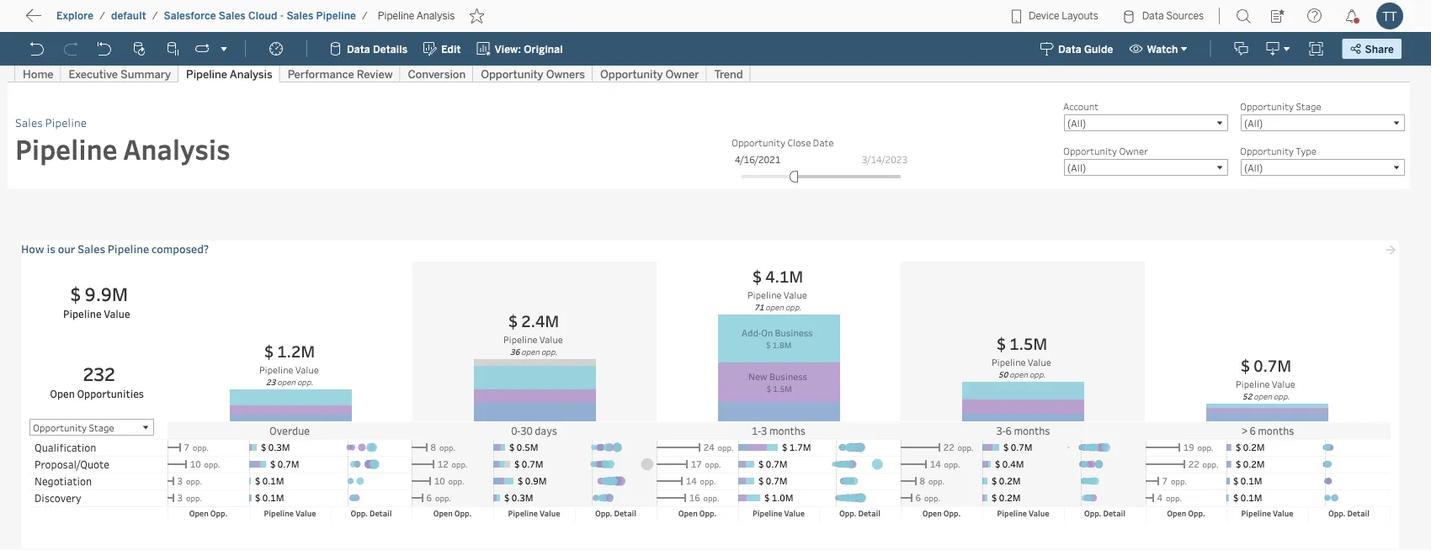 Task type: describe. For each thing, give the bounding box(es) containing it.
salesforce
[[164, 10, 216, 22]]

analysis
[[417, 10, 455, 22]]

content
[[93, 13, 145, 29]]

1 pipeline from the left
[[316, 10, 356, 22]]

salesforce sales cloud - sales pipeline link
[[163, 9, 357, 23]]

2 / from the left
[[152, 10, 158, 22]]

3 / from the left
[[362, 10, 368, 22]]

-
[[280, 10, 284, 22]]

1 sales from the left
[[219, 10, 246, 22]]

2 sales from the left
[[287, 10, 314, 22]]

explore
[[56, 10, 94, 22]]

default link
[[110, 9, 147, 23]]

1 / from the left
[[100, 10, 105, 22]]

skip to content link
[[40, 10, 172, 32]]

skip to content
[[44, 13, 145, 29]]

skip
[[44, 13, 72, 29]]



Task type: locate. For each thing, give the bounding box(es) containing it.
cloud
[[248, 10, 278, 22]]

/ left pipeline analysis
[[362, 10, 368, 22]]

0 horizontal spatial /
[[100, 10, 105, 22]]

pipeline right -
[[316, 10, 356, 22]]

1 horizontal spatial pipeline
[[378, 10, 415, 22]]

default
[[111, 10, 146, 22]]

pipeline
[[316, 10, 356, 22], [378, 10, 415, 22]]

/
[[100, 10, 105, 22], [152, 10, 158, 22], [362, 10, 368, 22]]

sales left cloud
[[219, 10, 246, 22]]

to
[[76, 13, 89, 29]]

1 horizontal spatial /
[[152, 10, 158, 22]]

2 horizontal spatial /
[[362, 10, 368, 22]]

pipeline left analysis
[[378, 10, 415, 22]]

0 horizontal spatial sales
[[219, 10, 246, 22]]

pipeline analysis
[[378, 10, 455, 22]]

sales right -
[[287, 10, 314, 22]]

explore link
[[56, 9, 94, 23]]

explore / default / salesforce sales cloud - sales pipeline /
[[56, 10, 368, 22]]

/ right to at the top left
[[100, 10, 105, 22]]

2 pipeline from the left
[[378, 10, 415, 22]]

pipeline analysis element
[[373, 10, 460, 22]]

0 horizontal spatial pipeline
[[316, 10, 356, 22]]

sales
[[219, 10, 246, 22], [287, 10, 314, 22]]

/ right default
[[152, 10, 158, 22]]

1 horizontal spatial sales
[[287, 10, 314, 22]]



Task type: vqa. For each thing, say whether or not it's contained in the screenshot.
Return corresponding to Return Reason
no



